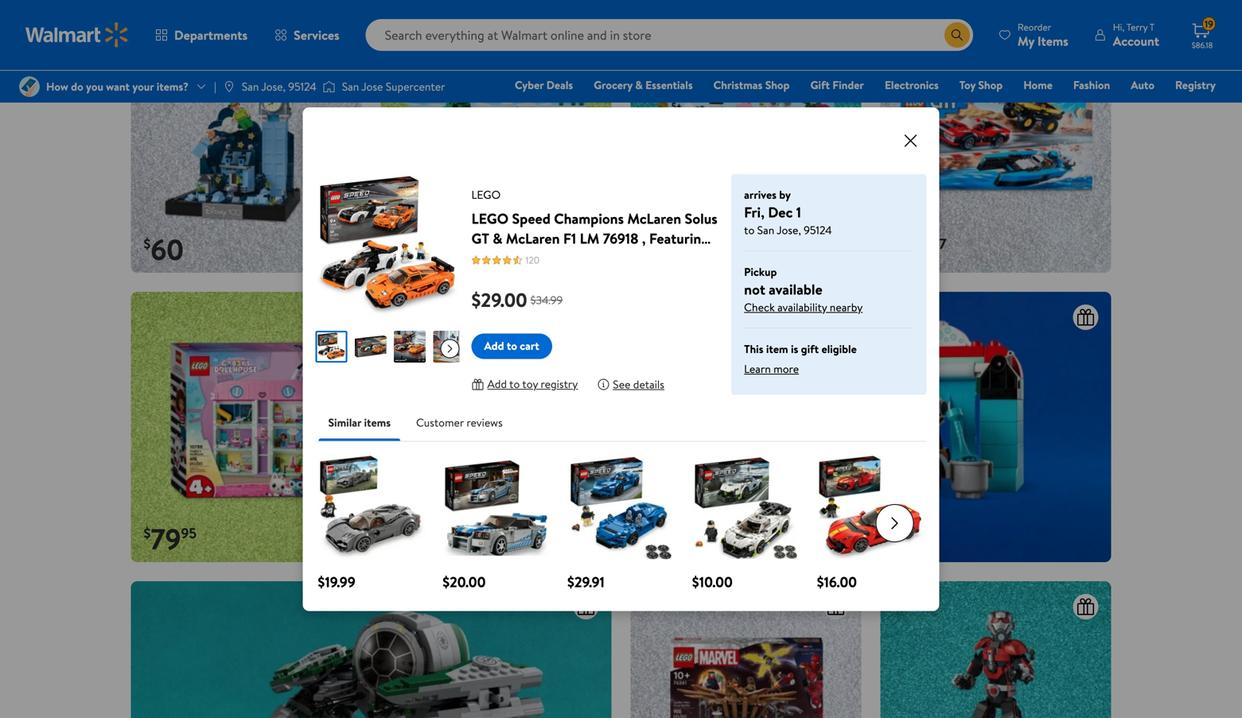 Task type: locate. For each thing, give the bounding box(es) containing it.
99
[[427, 234, 442, 254], [681, 523, 697, 543]]

gift
[[810, 77, 830, 93]]

check
[[744, 299, 775, 315]]

0 horizontal spatial shop
[[765, 77, 790, 93]]

add
[[484, 338, 504, 354], [487, 377, 507, 392]]

available
[[769, 280, 823, 299]]

0 vertical spatial add
[[484, 338, 504, 354]]

1 horizontal spatial $34.99
[[531, 292, 563, 308]]

christmas shop link
[[706, 76, 797, 94]]

grocery & essentials
[[594, 77, 693, 93]]

1 vertical spatial $34.99
[[394, 510, 426, 525]]

1
[[796, 202, 801, 222]]

to
[[744, 222, 755, 238], [507, 338, 517, 354], [509, 377, 520, 392]]

shop
[[765, 77, 790, 93], [978, 77, 1003, 93]]

0 horizontal spatial 99
[[427, 234, 442, 254]]

$ for 79
[[144, 523, 151, 543]]

lego speed champions mclaren solus gt f1 lm 76918 featuring 2 iconic race car toys hypercar model building kit collectible 2023 set great kid friendl_3c0f648c 22d7 412a a8f7 5a65ceadcf55.81b71ff798edfe77bda62ddcba50e2ab.jpeg image
[[317, 332, 346, 361]]

da7ce4e3 e7e3 409d bd5a dceddbcd240e.df5fbff585f4805d4c918e1778cc7387.jpeg image
[[394, 331, 426, 363]]

christmas shop
[[714, 77, 790, 93]]

add to cart
[[484, 338, 539, 354]]

$ inside $ 50
[[643, 234, 651, 254]]

1 vertical spatial 99
[[681, 523, 697, 543]]

dec
[[768, 202, 793, 222]]

$16.00 link
[[817, 455, 924, 592]]

lego gabby's dollhouse 10788 building toy set, an 8-room playhouse with authentic details and popular characters from the show, including gabby, pandy paws, cakey and mercat, gift for kids ages 4+ image
[[131, 292, 362, 562]]

next slide of list image
[[440, 339, 460, 358], [876, 504, 914, 543]]

0 horizontal spatial 29
[[401, 519, 432, 559]]

shop right christmas
[[765, 77, 790, 93]]

customer reviews link
[[403, 404, 515, 442]]

1 horizontal spatial 19
[[1205, 17, 1213, 31]]

2 vertical spatial to
[[509, 377, 520, 392]]

1 horizontal spatial 29
[[900, 229, 931, 269]]

$ 19 99
[[394, 229, 442, 269]]

toy shop
[[959, 77, 1003, 93]]

shop right toy
[[978, 77, 1003, 93]]

debit
[[1121, 99, 1148, 115]]

walmart+ link
[[1161, 99, 1223, 116]]

$ inside the $29.99 $ 23 99
[[643, 523, 651, 543]]

eligible
[[822, 341, 857, 357]]

0 vertical spatial $34.99
[[531, 292, 563, 308]]

add to toy registry button
[[471, 372, 578, 397]]

61c1fd60 fc83 4e21 90f9 4477d44b2d1b.89edbdb06775c85a14c116e2d8260328.jpeg image
[[355, 331, 387, 363]]

1 vertical spatial add
[[487, 377, 507, 392]]

Search search field
[[366, 19, 973, 51]]

0 vertical spatial 29
[[900, 229, 931, 269]]

lego disney peter pan & wendy's flight over london 43232 never-grow-up building set, disney's 100th anniversary toy celebrates childhood imaginations, great disney gift for kids 10-12 years old image
[[131, 2, 362, 273]]

is
[[791, 341, 798, 357]]

1 shop from the left
[[765, 77, 790, 93]]

95124
[[804, 222, 832, 238]]

shop for toy shop
[[978, 77, 1003, 93]]

add left the toy
[[487, 377, 507, 392]]

arrives
[[744, 187, 777, 202]]

$ inside $ 60
[[144, 234, 151, 254]]

$ inside $34.99 $ 29
[[394, 523, 401, 543]]

to inside the add to cart button
[[507, 338, 517, 354]]

toy
[[522, 377, 538, 392]]

this
[[744, 341, 764, 357]]

97
[[931, 234, 947, 254]]

0 horizontal spatial 19
[[401, 229, 427, 269]]

lego
[[471, 187, 501, 202]]

2 shop from the left
[[978, 77, 1003, 93]]

to inside arrives by fri, dec 1 to san jose, 95124
[[744, 222, 755, 238]]

home link
[[1016, 76, 1060, 94]]

0 horizontal spatial $34.99
[[394, 510, 426, 525]]

lego minecraft the bee cottage 21241 building set - construction toy with buildable house, farm, baby zombie, and animal figures, game inspired birthday gift idea for boys and girls ages 8+ image
[[381, 2, 612, 273]]

christmas
[[714, 77, 763, 93]]

learn more button
[[744, 357, 799, 382]]

similar
[[328, 415, 361, 430]]

$29.91 link
[[567, 455, 675, 592]]

$ inside $ 29 97
[[893, 234, 900, 254]]

lego marvel spider-man final battle 76261 building toy set, marvel collectible based on the climax of the spider-man: no way home movie, multiverse marvel spider-man toy for christmas image
[[631, 582, 861, 719]]

$34.99
[[531, 292, 563, 308], [394, 510, 426, 525]]

add left the cart
[[484, 338, 504, 354]]

0 vertical spatial 99
[[427, 234, 442, 254]]

1 horizontal spatial shop
[[978, 77, 1003, 93]]

to left the toy
[[509, 377, 520, 392]]

$ inside $ 79 95
[[144, 523, 151, 543]]

to left the cart
[[507, 338, 517, 354]]

1 vertical spatial to
[[507, 338, 517, 354]]

&
[[635, 77, 643, 93]]

1 horizontal spatial 99
[[681, 523, 697, 543]]

$ for 60
[[144, 234, 151, 254]]

grocery
[[594, 77, 633, 93]]

1 vertical spatial 29
[[401, 519, 432, 559]]

$29.99 $ 23 99
[[643, 510, 697, 559]]

walmart image
[[25, 22, 129, 48]]

finder
[[833, 77, 864, 93]]

0 vertical spatial next slide of list image
[[440, 339, 460, 358]]

jose,
[[777, 222, 801, 238]]

add to cart button
[[471, 334, 552, 359]]

walmart+
[[1168, 99, 1216, 115]]

29
[[900, 229, 931, 269], [401, 519, 432, 559]]

to left san
[[744, 222, 755, 238]]

check availability nearby link
[[744, 299, 914, 315]]

0 vertical spatial 19
[[1205, 17, 1213, 31]]

$29.91
[[567, 572, 605, 592]]

registry link
[[1168, 76, 1223, 94]]

$ 29 97
[[893, 229, 947, 269]]

lego marvel ant-man construction figure 76256 marvel toy action figure for boys and girls image
[[881, 582, 1111, 719]]

23
[[651, 519, 681, 559]]

fashion link
[[1066, 76, 1117, 94]]

$19.99 link
[[318, 455, 425, 592]]

electronics
[[885, 77, 939, 93]]

see details link
[[597, 372, 664, 397]]

lego speed champions mclaren solus gt & mclaren f1 lm 76918 , featuring 2 iconic race car toys, hypercar model building kit, collectible 2023 set, great kid-friendly gift for boys and girls ages 9+ image
[[381, 292, 612, 562]]

120
[[526, 253, 540, 267]]

$ inside $ 19 99
[[394, 234, 401, 254]]

customer reviews
[[416, 415, 503, 430]]

not
[[744, 280, 765, 299]]

1 horizontal spatial next slide of list image
[[876, 504, 914, 543]]

nearby
[[830, 299, 863, 315]]

toy
[[959, 77, 976, 93]]

by
[[779, 187, 791, 202]]

$ 79 95
[[144, 519, 197, 559]]

$20.00
[[443, 572, 486, 592]]

0 vertical spatial to
[[744, 222, 755, 238]]

to inside "add to toy registry" button
[[509, 377, 520, 392]]

lego classic creative fantasy universe set 11033, building adventure for imaginative play with unicorn toy, castle, dragon and pirate ship builds, gift idea for kids ages 5 plus image
[[631, 2, 861, 273]]

$
[[144, 234, 151, 254], [394, 234, 401, 254], [643, 234, 651, 254], [893, 234, 900, 254], [144, 523, 151, 543], [394, 523, 401, 543], [643, 523, 651, 543]]

to for cart
[[507, 338, 517, 354]]



Task type: describe. For each thing, give the bounding box(es) containing it.
1 vertical spatial next slide of list image
[[876, 504, 914, 543]]

one
[[1094, 99, 1118, 115]]

registry one debit
[[1094, 77, 1216, 115]]

gift
[[801, 341, 819, 357]]

home
[[1024, 77, 1053, 93]]

1 vertical spatial 19
[[401, 229, 427, 269]]

close dialog image
[[901, 131, 920, 150]]

lego star wars: the clone wars yoda's jedi starfighter 75360 star wars collectible for kids featuring master yoda figure with lightsaber toy, birthday gift for 8 year olds or any fan of the clone wars image
[[131, 582, 612, 719]]

one debit link
[[1087, 99, 1155, 116]]

shop for christmas shop
[[765, 77, 790, 93]]

arrives by fri, dec 1 to san jose, 95124
[[744, 187, 832, 238]]

cart
[[520, 338, 539, 354]]

$ for 29
[[893, 234, 900, 254]]

$ 50
[[643, 229, 683, 269]]

customer
[[416, 415, 464, 430]]

similar items
[[328, 415, 391, 430]]

95
[[181, 523, 197, 543]]

this item is gift eligible learn more
[[744, 341, 857, 377]]

item
[[766, 341, 788, 357]]

fashion
[[1073, 77, 1110, 93]]

$34.99 $ 29
[[394, 510, 432, 559]]

$86.18
[[1192, 40, 1213, 51]]

gift finder link
[[803, 76, 871, 94]]

toy shop link
[[952, 76, 1010, 94]]

$ 60
[[144, 229, 184, 269]]

$34.99 inside $29.00 $34.99
[[531, 292, 563, 308]]

60
[[151, 229, 184, 269]]

to for toy
[[509, 377, 520, 392]]

similar items link
[[316, 404, 403, 442]]

cyber deals
[[515, 77, 573, 93]]

$10.00
[[692, 572, 733, 592]]

learn
[[744, 361, 771, 377]]

add for add to cart
[[484, 338, 504, 354]]

add to toy registry
[[487, 377, 578, 392]]

$ for 19
[[394, 234, 401, 254]]

registry
[[541, 377, 578, 392]]

availability
[[778, 299, 827, 315]]

auto link
[[1124, 76, 1162, 94]]

$29.00
[[471, 287, 527, 313]]

gift finder
[[810, 77, 864, 93]]

$ for 50
[[643, 234, 651, 254]]

fri,
[[744, 202, 765, 222]]

items
[[364, 415, 391, 430]]

pickup
[[744, 264, 777, 280]]

cyber deals link
[[508, 76, 580, 94]]

lego duplo | disney lightning mcqueen & mater's car wash fun 10996, toddler toy with two buildable cars, educational stem toy for the holidays image
[[631, 292, 1111, 562]]

$10.00 link
[[692, 455, 800, 592]]

0 horizontal spatial next slide of list image
[[440, 339, 460, 358]]

auto
[[1131, 77, 1155, 93]]

$16.00
[[817, 572, 857, 592]]

pickup not available check availability nearby
[[744, 264, 863, 315]]

deals
[[546, 77, 573, 93]]

product lego-speed-champions-mclaren-solus-gt-f1-lm-76918-featuring-2-iconic-race-car-toys-hypercar-model-building-kit-collectible-2023-set-great-kid-friendl_3c0f648c-22d7-412a-a8f7-5a65ceadcf55.81b71ff798edfe77bda62ddcba50e2ab.jpeg image
[[316, 174, 460, 318]]

reviews
[[467, 415, 503, 430]]

9b25cc42 ef68 48b1 850d aae183d0f034.ae91795593468c5ca5e779a26cd01688.jpeg image
[[433, 331, 465, 363]]

add for add to toy registry
[[487, 377, 507, 392]]

more
[[774, 361, 799, 377]]

$29.99
[[643, 510, 675, 525]]

99 inside the $29.99 $ 23 99
[[681, 523, 697, 543]]

details
[[633, 377, 664, 392]]

essentials
[[645, 77, 693, 93]]

$19.99
[[318, 572, 355, 592]]

79
[[151, 519, 181, 559]]

$29.00 $34.99
[[471, 287, 563, 313]]

electronics link
[[878, 76, 946, 94]]

see
[[613, 377, 631, 392]]

see details
[[613, 377, 664, 392]]

$29.00 dialog
[[303, 107, 939, 611]]

cyber
[[515, 77, 544, 93]]

$34.99 inside $34.99 $ 29
[[394, 510, 426, 525]]

lego city combo race pack 60395 toy car building set, includes a sports car, suv, speedboat and 3 minifigures, fun christmas toy for 6 year old boys, girls and fans of the lego 2kdrive video game image
[[881, 2, 1111, 273]]

29 inside $34.99 $ 29
[[401, 519, 432, 559]]

Walmart Site-Wide search field
[[366, 19, 973, 51]]

$20.00 link
[[443, 455, 550, 592]]

registry
[[1175, 77, 1216, 93]]

99 inside $ 19 99
[[427, 234, 442, 254]]

san
[[757, 222, 774, 238]]

grocery & essentials link
[[587, 76, 700, 94]]



Task type: vqa. For each thing, say whether or not it's contained in the screenshot.
SYMPTOMS.
no



